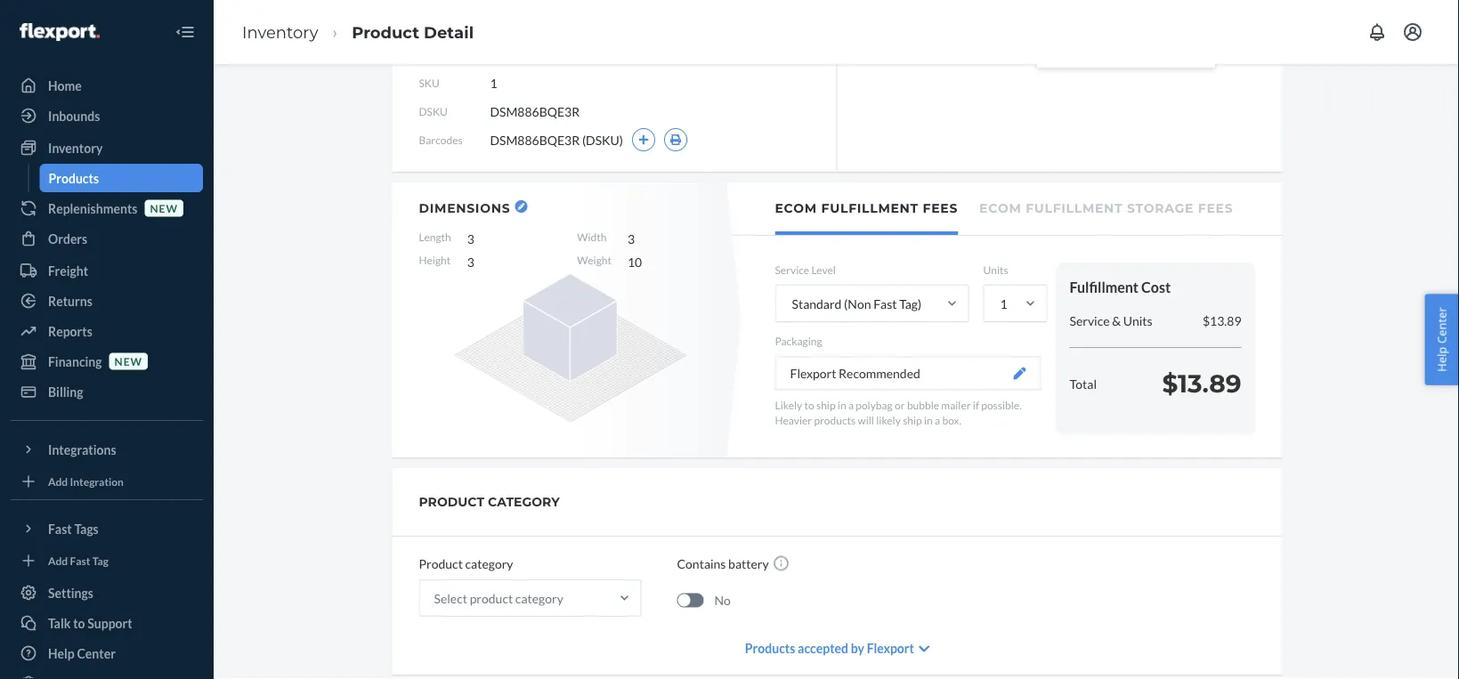 Task type: locate. For each thing, give the bounding box(es) containing it.
fulfillment for storage
[[1026, 201, 1123, 216]]

1 horizontal spatial fees
[[1199, 201, 1234, 216]]

1 vertical spatial flexport
[[867, 641, 915, 656]]

3 right height
[[467, 254, 475, 269]]

product category
[[419, 556, 513, 571]]

0 vertical spatial center
[[1434, 307, 1450, 344]]

help
[[1434, 347, 1450, 372], [48, 646, 75, 661]]

1 horizontal spatial help
[[1434, 347, 1450, 372]]

plus image
[[639, 134, 649, 145]]

product for product category
[[419, 556, 463, 571]]

0 vertical spatial dsm886bqe3r
[[490, 104, 580, 119]]

product up select
[[419, 556, 463, 571]]

fast tags button
[[11, 515, 203, 543]]

tab list
[[733, 183, 1283, 236]]

recommended
[[839, 366, 921, 381]]

2 fees from the left
[[1199, 201, 1234, 216]]

dsm886bqe3r up dsm886bqe3r (dsku)
[[490, 104, 580, 119]]

dsm886bqe3r (dsku)
[[490, 132, 623, 147]]

service left level
[[775, 264, 810, 277]]

product detail link
[[352, 22, 474, 42]]

new
[[150, 202, 178, 215], [115, 355, 143, 368]]

fulfillment up level
[[822, 201, 919, 216]]

close navigation image
[[175, 21, 196, 43]]

help center
[[1434, 307, 1450, 372], [48, 646, 116, 661]]

1 vertical spatial category
[[516, 591, 564, 606]]

select product category
[[434, 591, 564, 606]]

1 horizontal spatial in
[[925, 414, 933, 427]]

products for products accepted by flexport
[[745, 641, 796, 656]]

units up 1
[[984, 264, 1009, 277]]

tag
[[92, 554, 109, 567]]

1 vertical spatial inventory
[[48, 140, 103, 155]]

0 horizontal spatial help center
[[48, 646, 116, 661]]

2 vertical spatial fast
[[70, 554, 90, 567]]

to inside likely to ship in a polybag or bubble mailer if possible. heavier products will likely ship in a box.
[[805, 398, 815, 411]]

1 horizontal spatial a
[[935, 414, 941, 427]]

0 vertical spatial help center
[[1434, 307, 1450, 372]]

1 horizontal spatial to
[[805, 398, 815, 411]]

fast left tag)
[[874, 296, 897, 311]]

new down reports link
[[115, 355, 143, 368]]

2 ecom from the left
[[980, 201, 1022, 216]]

ecom for ecom fulfillment storage fees
[[980, 201, 1022, 216]]

2 dsm886bqe3r from the top
[[490, 132, 580, 147]]

in up products
[[838, 398, 847, 411]]

settings
[[48, 586, 93, 601]]

1 vertical spatial fast
[[48, 521, 72, 537]]

product inside breadcrumbs navigation
[[352, 22, 419, 42]]

flexport right the by
[[867, 641, 915, 656]]

home link
[[11, 71, 203, 100]]

$13.89
[[1203, 313, 1242, 328], [1163, 369, 1242, 399]]

0 vertical spatial a
[[849, 398, 854, 411]]

2 add from the top
[[48, 554, 68, 567]]

1 vertical spatial product
[[419, 556, 463, 571]]

0 vertical spatial product
[[352, 22, 419, 42]]

0 vertical spatial add
[[48, 475, 68, 488]]

0 horizontal spatial inventory link
[[11, 134, 203, 162]]

10
[[628, 254, 642, 269]]

0 horizontal spatial to
[[73, 616, 85, 631]]

fulfillment
[[822, 201, 919, 216], [1026, 201, 1123, 216], [1070, 278, 1139, 296]]

cost
[[1142, 278, 1171, 296]]

weight
[[577, 254, 612, 267]]

0 horizontal spatial new
[[115, 355, 143, 368]]

1 vertical spatial a
[[935, 414, 941, 427]]

service for service & units
[[1070, 313, 1110, 328]]

3
[[467, 231, 475, 246], [628, 231, 635, 246], [467, 254, 475, 269]]

&
[[1113, 313, 1121, 328]]

1 horizontal spatial new
[[150, 202, 178, 215]]

1 vertical spatial ship
[[903, 414, 922, 427]]

products left accepted
[[745, 641, 796, 656]]

0 vertical spatial new
[[150, 202, 178, 215]]

flexport down packaging
[[790, 366, 837, 381]]

to for talk
[[73, 616, 85, 631]]

replenishments
[[48, 201, 138, 216]]

1 ecom from the left
[[775, 201, 818, 216]]

fulfillment up service & units
[[1070, 278, 1139, 296]]

0 vertical spatial ship
[[817, 398, 836, 411]]

ship down bubble
[[903, 414, 922, 427]]

0 horizontal spatial fees
[[923, 201, 958, 216]]

1 horizontal spatial inventory link
[[242, 22, 318, 42]]

a up products
[[849, 398, 854, 411]]

0 vertical spatial in
[[838, 398, 847, 411]]

None text field
[[490, 66, 623, 100]]

3 inside 3 height
[[628, 231, 635, 246]]

product
[[419, 495, 485, 510]]

in down bubble
[[925, 414, 933, 427]]

1 vertical spatial $13.89
[[1163, 369, 1242, 399]]

units
[[984, 264, 1009, 277], [1124, 313, 1153, 328]]

category
[[465, 556, 513, 571], [516, 591, 564, 606]]

ship
[[817, 398, 836, 411], [903, 414, 922, 427]]

fast inside dropdown button
[[48, 521, 72, 537]]

dsm886bqe3r for dsm886bqe3r
[[490, 104, 580, 119]]

sku
[[419, 76, 440, 89]]

bubble
[[907, 398, 940, 411]]

fast left the tag
[[70, 554, 90, 567]]

0 horizontal spatial category
[[465, 556, 513, 571]]

3 up 10
[[628, 231, 635, 246]]

fast left tags at the left of page
[[48, 521, 72, 537]]

0 horizontal spatial ecom
[[775, 201, 818, 216]]

inventory inside breadcrumbs navigation
[[242, 22, 318, 42]]

0 vertical spatial help
[[1434, 347, 1450, 372]]

0 horizontal spatial center
[[77, 646, 116, 661]]

1 vertical spatial help center
[[48, 646, 116, 661]]

1 vertical spatial to
[[73, 616, 85, 631]]

1 dsm886bqe3r from the top
[[490, 104, 580, 119]]

0 vertical spatial inventory
[[242, 22, 318, 42]]

in
[[838, 398, 847, 411], [925, 414, 933, 427]]

1 horizontal spatial ship
[[903, 414, 922, 427]]

0 vertical spatial to
[[805, 398, 815, 411]]

1 vertical spatial products
[[745, 641, 796, 656]]

1 vertical spatial add
[[48, 554, 68, 567]]

1 vertical spatial help
[[48, 646, 75, 661]]

product left detail
[[352, 22, 419, 42]]

to right the talk
[[73, 616, 85, 631]]

fast
[[874, 296, 897, 311], [48, 521, 72, 537], [70, 554, 90, 567]]

add
[[48, 475, 68, 488], [48, 554, 68, 567]]

ship up products
[[817, 398, 836, 411]]

units right &
[[1124, 313, 1153, 328]]

new down products link
[[150, 202, 178, 215]]

pen image
[[1014, 367, 1026, 380]]

$13.89 for total
[[1163, 369, 1242, 399]]

help center inside button
[[1434, 307, 1450, 372]]

products up replenishments
[[49, 171, 99, 186]]

packaging
[[775, 335, 823, 348]]

length
[[419, 231, 451, 244]]

0 vertical spatial service
[[775, 264, 810, 277]]

product detail
[[352, 22, 474, 42]]

product category
[[419, 495, 560, 510]]

category right product
[[516, 591, 564, 606]]

to inside button
[[73, 616, 85, 631]]

talk to support
[[48, 616, 132, 631]]

tags
[[74, 521, 99, 537]]

new for replenishments
[[150, 202, 178, 215]]

ecom fulfillment storage fees tab
[[980, 183, 1234, 232]]

0 horizontal spatial units
[[984, 264, 1009, 277]]

storage
[[1128, 201, 1195, 216]]

orders
[[48, 231, 87, 246]]

accepted
[[798, 641, 849, 656]]

products link
[[40, 164, 203, 192]]

1 add from the top
[[48, 475, 68, 488]]

possible.
[[982, 398, 1022, 411]]

will
[[858, 414, 875, 427]]

1 horizontal spatial flexport
[[867, 641, 915, 656]]

service left &
[[1070, 313, 1110, 328]]

1 horizontal spatial products
[[745, 641, 796, 656]]

products
[[814, 414, 856, 427]]

1 vertical spatial new
[[115, 355, 143, 368]]

integrations button
[[11, 436, 203, 464]]

tab list containing ecom fulfillment fees
[[733, 183, 1283, 236]]

add left integration
[[48, 475, 68, 488]]

product
[[352, 22, 419, 42], [419, 556, 463, 571]]

0 horizontal spatial products
[[49, 171, 99, 186]]

category up product
[[465, 556, 513, 571]]

add for add fast tag
[[48, 554, 68, 567]]

0 horizontal spatial inventory
[[48, 140, 103, 155]]

0 vertical spatial $13.89
[[1203, 313, 1242, 328]]

0 vertical spatial products
[[49, 171, 99, 186]]

1 horizontal spatial ecom
[[980, 201, 1022, 216]]

0 horizontal spatial flexport
[[790, 366, 837, 381]]

flexport recommended button
[[775, 357, 1042, 390]]

flexport inside button
[[790, 366, 837, 381]]

1 horizontal spatial service
[[1070, 313, 1110, 328]]

add up settings
[[48, 554, 68, 567]]

3 height
[[419, 231, 635, 267]]

inventory
[[242, 22, 318, 42], [48, 140, 103, 155]]

3 down dimensions
[[467, 231, 475, 246]]

to
[[805, 398, 815, 411], [73, 616, 85, 631]]

1 horizontal spatial units
[[1124, 313, 1153, 328]]

0 vertical spatial category
[[465, 556, 513, 571]]

fulfillment for fees
[[822, 201, 919, 216]]

service for service level
[[775, 264, 810, 277]]

1 horizontal spatial center
[[1434, 307, 1450, 344]]

heavier
[[775, 414, 812, 427]]

1 vertical spatial center
[[77, 646, 116, 661]]

fulfillment left storage
[[1026, 201, 1123, 216]]

a left "box."
[[935, 414, 941, 427]]

flexport recommended
[[790, 366, 921, 381]]

dsm886bqe3r left '(dsku)'
[[490, 132, 580, 147]]

1 horizontal spatial inventory
[[242, 22, 318, 42]]

fees
[[923, 201, 958, 216], [1199, 201, 1234, 216]]

center
[[1434, 307, 1450, 344], [77, 646, 116, 661]]

reports link
[[11, 317, 203, 346]]

chevron down image
[[919, 643, 930, 656]]

0 horizontal spatial service
[[775, 264, 810, 277]]

pencil alt image
[[518, 203, 525, 210]]

service & units
[[1070, 313, 1153, 328]]

to right likely
[[805, 398, 815, 411]]

1 vertical spatial service
[[1070, 313, 1110, 328]]

0 vertical spatial flexport
[[790, 366, 837, 381]]

flexport
[[790, 366, 837, 381], [867, 641, 915, 656]]

help center button
[[1425, 294, 1460, 386]]

1 vertical spatial dsm886bqe3r
[[490, 132, 580, 147]]

ecom fulfillment fees
[[775, 201, 958, 216]]

1 horizontal spatial help center
[[1434, 307, 1450, 372]]

a
[[849, 398, 854, 411], [935, 414, 941, 427]]

products
[[49, 171, 99, 186], [745, 641, 796, 656]]

1 vertical spatial units
[[1124, 313, 1153, 328]]

if
[[973, 398, 980, 411]]

service
[[775, 264, 810, 277], [1070, 313, 1110, 328]]



Task type: describe. For each thing, give the bounding box(es) containing it.
open account menu image
[[1403, 21, 1424, 43]]

add for add integration
[[48, 475, 68, 488]]

service level
[[775, 264, 836, 277]]

0 horizontal spatial in
[[838, 398, 847, 411]]

0 vertical spatial inventory link
[[242, 22, 318, 42]]

standard
[[792, 296, 842, 311]]

talk to support button
[[11, 609, 203, 638]]

width
[[577, 231, 607, 244]]

(non
[[844, 296, 871, 311]]

total
[[1070, 376, 1097, 391]]

1 horizontal spatial category
[[516, 591, 564, 606]]

integration
[[70, 475, 124, 488]]

flexport logo image
[[20, 23, 100, 41]]

dimensions
[[419, 200, 511, 216]]

print image
[[670, 134, 682, 145]]

0 horizontal spatial a
[[849, 398, 854, 411]]

0 horizontal spatial ship
[[817, 398, 836, 411]]

freight
[[48, 263, 88, 278]]

dsm886bqe3r for dsm886bqe3r (dsku)
[[490, 132, 580, 147]]

fulfillment cost
[[1070, 278, 1171, 296]]

1 vertical spatial in
[[925, 414, 933, 427]]

polybag
[[856, 398, 893, 411]]

orders link
[[11, 224, 203, 253]]

help center link
[[11, 639, 203, 668]]

0 horizontal spatial help
[[48, 646, 75, 661]]

inbounds link
[[11, 102, 203, 130]]

open notifications image
[[1367, 21, 1389, 43]]

add integration link
[[11, 471, 203, 493]]

ecom for ecom fulfillment fees
[[775, 201, 818, 216]]

0 vertical spatial fast
[[874, 296, 897, 311]]

product for product detail
[[352, 22, 419, 42]]

tag)
[[900, 296, 922, 311]]

inbounds
[[48, 108, 100, 123]]

help inside button
[[1434, 347, 1450, 372]]

standard (non fast tag)
[[792, 296, 922, 311]]

products for products
[[49, 171, 99, 186]]

no
[[715, 593, 731, 608]]

center inside help center link
[[77, 646, 116, 661]]

settings link
[[11, 579, 203, 607]]

products accepted by flexport
[[745, 641, 915, 656]]

height
[[419, 254, 451, 267]]

category
[[488, 495, 560, 510]]

barcodes
[[419, 133, 463, 146]]

returns link
[[11, 287, 203, 315]]

to for likely
[[805, 398, 815, 411]]

talk
[[48, 616, 71, 631]]

box.
[[943, 414, 962, 427]]

new for financing
[[115, 355, 143, 368]]

add fast tag link
[[11, 550, 203, 572]]

add integration
[[48, 475, 124, 488]]

ecom fulfillment fees tab
[[775, 183, 958, 235]]

by
[[851, 641, 865, 656]]

1 fees from the left
[[923, 201, 958, 216]]

contains battery
[[677, 556, 769, 571]]

fast tags
[[48, 521, 99, 537]]

ecom fulfillment storage fees
[[980, 201, 1234, 216]]

contains
[[677, 556, 726, 571]]

billing link
[[11, 378, 203, 406]]

billing
[[48, 384, 83, 399]]

1 vertical spatial inventory link
[[11, 134, 203, 162]]

$13.89 for service & units
[[1203, 313, 1242, 328]]

financing
[[48, 354, 102, 369]]

dsku
[[419, 105, 448, 118]]

likely
[[775, 398, 803, 411]]

battery
[[729, 556, 769, 571]]

likely
[[877, 414, 901, 427]]

mailer
[[942, 398, 971, 411]]

(dsku)
[[582, 132, 623, 147]]

home
[[48, 78, 82, 93]]

freight link
[[11, 257, 203, 285]]

product
[[470, 591, 513, 606]]

level
[[812, 264, 836, 277]]

support
[[87, 616, 132, 631]]

center inside 'help center' button
[[1434, 307, 1450, 344]]

select
[[434, 591, 468, 606]]

reports
[[48, 324, 92, 339]]

returns
[[48, 293, 92, 309]]

add fast tag
[[48, 554, 109, 567]]

0 vertical spatial units
[[984, 264, 1009, 277]]

likely to ship in a polybag or bubble mailer if possible. heavier products will likely ship in a box.
[[775, 398, 1022, 427]]

breadcrumbs navigation
[[228, 6, 488, 58]]

integrations
[[48, 442, 116, 457]]

or
[[895, 398, 905, 411]]

detail
[[424, 22, 474, 42]]

1
[[1001, 296, 1008, 311]]



Task type: vqa. For each thing, say whether or not it's contained in the screenshot.
THE STARTED at the right bottom
no



